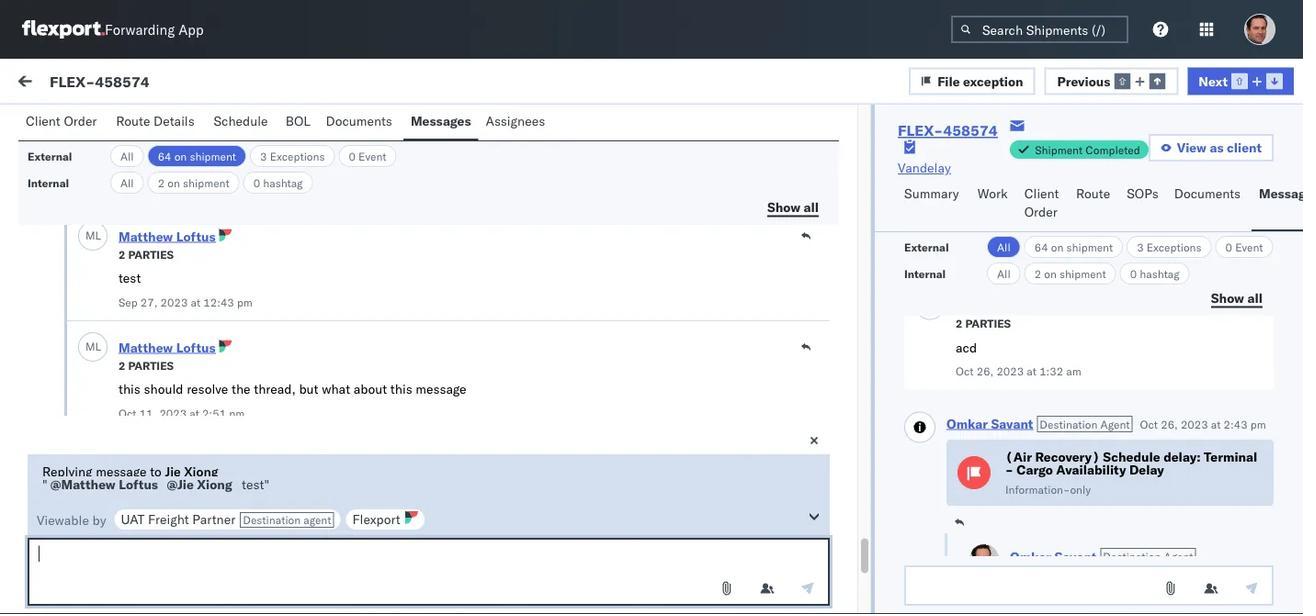 Task type: locate. For each thing, give the bounding box(es) containing it.
replying
[[42, 464, 92, 480]]

omkar savant up the 23,
[[89, 501, 171, 517]]

m
[[85, 229, 95, 243], [85, 340, 95, 354], [85, 452, 95, 465]]

2 vertical spatial pdt
[[582, 534, 606, 550]]

m l for hi
[[85, 452, 101, 465]]

pdt right 3:30
[[582, 323, 606, 339]]

work right import
[[178, 75, 208, 91]]

1 vertical spatial m l
[[85, 340, 101, 354]]

at inside test sep 27, 2023 at 12:43 pm
[[191, 296, 201, 310]]

omkar savant for oct 26, 2023, 4:00 pm pdt
[[89, 207, 171, 223]]

hashtag for the right the show all button
[[1140, 267, 1180, 281]]

client down the related
[[1024, 186, 1059, 202]]

2 vertical spatial 2 parties
[[119, 471, 174, 484]]

flex- 458574
[[1005, 534, 1091, 550]]

0 horizontal spatial client
[[26, 113, 60, 129]]

0 vertical spatial documents
[[326, 113, 392, 129]]

1 m l from the top
[[85, 229, 101, 243]]

2023 left 1:32
[[997, 365, 1024, 379]]

Search Shipments (/) text field
[[951, 16, 1129, 43]]

show all
[[767, 199, 819, 215], [1211, 290, 1263, 306]]

pm inside jason-test zhao destination agent 2 parties @hiahiahia again (edited)  jul 12, 2023 at 6:56 pm
[[274, 185, 289, 198]]

pdt for oct 26, 2023, 3:30 pm pdt
[[582, 323, 606, 339]]

show for the show all button to the left
[[767, 199, 800, 215]]

3
[[260, 149, 267, 163], [1137, 240, 1144, 254]]

pm right 12:54
[[236, 518, 251, 532]]

flex- up 1:32
[[1005, 323, 1043, 339]]

parties up test
[[128, 248, 174, 262]]

internal inside button
[[123, 117, 168, 133]]

1 horizontal spatial 0 event
[[1226, 240, 1263, 254]]

0 horizontal spatial message
[[96, 464, 147, 480]]

1 vertical spatial flex-458574
[[898, 121, 998, 140]]

1 horizontal spatial a
[[116, 239, 123, 255]]

2 inside 2 parties acd oct 26, 2023 at 1:32 am
[[956, 317, 963, 331]]

0 horizontal spatial message
[[57, 159, 101, 173]]

order inside client order
[[1024, 204, 1058, 220]]

0 hashtag down sops button
[[1130, 267, 1180, 281]]

- for oct 26, 2023, 4:00 pm pdt
[[723, 222, 731, 238]]

2 parties up test
[[119, 248, 174, 262]]

2 parties down whatever floats your boat! waka
[[119, 359, 174, 373]]

report
[[216, 239, 252, 255]]

26, for oct 26, 2023, 2:45 pm pdt
[[466, 534, 486, 550]]

2 parties button for zhao
[[119, 135, 174, 151]]

l up " @matthew loftus
[[95, 452, 101, 465]]

2023 right "12,"
[[204, 185, 231, 198]]

0 vertical spatial show all
[[767, 199, 819, 215]]

1 2023, from the top
[[489, 222, 525, 238]]

2 vertical spatial external
[[904, 240, 949, 254]]

1 horizontal spatial documents
[[1174, 186, 1241, 202]]

1 horizontal spatial exceptions
[[1147, 240, 1202, 254]]

client for the rightmost client order button
[[1024, 186, 1059, 202]]

2 vertical spatial matthew loftus button
[[119, 451, 216, 467]]

test sep 27, 2023 at 12:43 pm
[[119, 271, 253, 310]]

a
[[116, 239, 123, 255], [95, 588, 102, 604]]

4 omkar savant from the top
[[89, 501, 171, 517]]

- for oct 26, 2023, 2:45 pm pdt
[[723, 534, 731, 550]]

1 vertical spatial delay
[[240, 533, 275, 549]]

work for my
[[53, 71, 100, 96]]

1 horizontal spatial 64 on shipment
[[1035, 240, 1113, 254]]

2 vertical spatial m l
[[85, 452, 101, 465]]

am right i
[[62, 239, 80, 255]]

(1)
[[81, 117, 105, 133]]

oct inside 2 parties acd oct 26, 2023 at 1:32 am
[[956, 365, 974, 379]]

delay right availability
[[1129, 462, 1164, 478]]

None text field
[[28, 539, 830, 607]]

hashtag for the show all button to the left
[[263, 176, 303, 190]]

1 exception: from the top
[[58, 432, 124, 448]]

None text field
[[904, 566, 1274, 607]]

item/shipment
[[1074, 159, 1149, 173]]

2 down flex- 1854269 at the top of the page
[[1035, 267, 1041, 281]]

pm right 12:43
[[237, 296, 253, 310]]

0 event
[[349, 149, 386, 163], [1226, 240, 1263, 254]]

all down @hiahiahia on the left top of the page
[[120, 176, 134, 190]]

1 horizontal spatial flex-458574
[[898, 121, 998, 140]]

3 exceptions down sops button
[[1137, 240, 1202, 254]]

l for test
[[95, 229, 101, 243]]

1 vertical spatial pm
[[560, 323, 579, 339]]

0 vertical spatial all
[[804, 199, 819, 215]]

matthew loftus button for hi
[[119, 451, 216, 467]]

flex-458574 up z
[[50, 72, 150, 90]]

458574
[[95, 72, 150, 90], [943, 121, 998, 140], [1043, 534, 1091, 550]]

oct left 4:00
[[442, 222, 463, 238]]

1 vertical spatial work
[[978, 186, 1008, 202]]

64
[[158, 149, 171, 163], [1035, 240, 1048, 254]]

2 l from the top
[[95, 340, 101, 354]]

import
[[136, 75, 175, 91]]

0 vertical spatial matthew loftus button
[[119, 229, 216, 245]]

26, left 2:45
[[466, 534, 486, 550]]

resize handle column header
[[411, 153, 433, 615], [693, 153, 715, 615], [975, 153, 997, 615], [1256, 153, 1278, 615]]

l
[[95, 229, 101, 243], [95, 340, 101, 354], [95, 452, 101, 465]]

1 vertical spatial client order button
[[1017, 177, 1069, 232]]

3 exceptions down list
[[260, 149, 325, 163]]

l for hi
[[95, 452, 101, 465]]

exception: warehouse devan delay
[[58, 533, 275, 549]]

floats
[[113, 340, 147, 356]]

0 horizontal spatial work
[[53, 71, 100, 96]]

order for the rightmost client order button
[[1024, 204, 1058, 220]]

client for the topmost client order button
[[26, 113, 60, 129]]

pm right 3:30
[[560, 323, 579, 339]]

view
[[1177, 140, 1207, 156]]

2 vertical spatial 2023,
[[489, 534, 525, 550]]

3 2023, from the top
[[489, 534, 525, 550]]

message list button
[[206, 108, 301, 144]]

1 pm from the top
[[560, 222, 579, 238]]

1 matthew loftus from the top
[[119, 229, 216, 245]]

omkar
[[89, 207, 128, 223], [89, 308, 128, 324], [89, 400, 128, 416], [947, 416, 988, 432], [89, 501, 128, 517], [1010, 549, 1051, 565]]

external down summary button
[[904, 240, 949, 254]]

1 horizontal spatial client order button
[[1017, 177, 1069, 232]]

internal (0) button
[[116, 108, 206, 144]]

0 vertical spatial agent
[[288, 119, 317, 133]]

27,
[[140, 296, 158, 310]]

matthew loftus down "unknown"
[[119, 451, 216, 467]]

matthew for hi
[[119, 451, 173, 467]]

3 2 parties from the top
[[119, 471, 174, 484]]

0 vertical spatial pdt
[[582, 222, 606, 238]]

pm inside hi oct 23, 2023 at 12:54 pm
[[236, 518, 251, 532]]

exception: for exception: warehouse devan delay
[[58, 533, 124, 549]]

0 vertical spatial show all button
[[756, 194, 830, 221]]

3 pdt from the top
[[582, 534, 606, 550]]

1 horizontal spatial this
[[390, 382, 412, 398]]

this should resolve the thread, but what about this message
[[119, 382, 466, 398]]

1 vertical spatial 2023,
[[489, 323, 525, 339]]

2 2023, from the top
[[489, 323, 525, 339]]

pdt for oct 26, 2023, 4:00 pm pdt
[[582, 222, 606, 238]]

omkar left 11,
[[89, 400, 128, 416]]

0 horizontal spatial a
[[95, 588, 102, 604]]

2 vertical spatial internal
[[904, 267, 946, 281]]

m l up " @matthew loftus
[[85, 452, 101, 465]]

z
[[92, 118, 98, 132]]

hashtag down list
[[263, 176, 303, 190]]

64 on shipment for the show all button to the left
[[158, 149, 236, 163]]

am inside 2 parties acd oct 26, 2023 at 1:32 am
[[1066, 365, 1081, 379]]

matthew loftus for test
[[119, 229, 216, 245]]

loftus down exception: unknown customs hold type
[[176, 451, 216, 467]]

2 vertical spatial agent
[[1164, 550, 1193, 564]]

destination inside jason-test zhao destination agent 2 parties @hiahiahia again (edited)  jul 12, 2023 at 6:56 pm
[[227, 119, 285, 133]]

message
[[416, 382, 466, 398], [96, 464, 147, 480]]

1 m from the top
[[85, 229, 95, 243]]

1 omkar savant from the top
[[89, 207, 171, 223]]

documents right 'bol' button
[[326, 113, 392, 129]]

documents down view as client "button"
[[1174, 186, 1241, 202]]

related
[[1006, 159, 1044, 173]]

matthew loftus button
[[119, 229, 216, 245], [119, 340, 216, 356], [119, 451, 216, 467]]

omkar savant for oct 26, 2023, 2:45 pm pdt
[[89, 501, 171, 517]]

0 vertical spatial matthew
[[119, 229, 173, 245]]

m left floats
[[85, 340, 95, 354]]

1 vertical spatial a
[[95, 588, 102, 604]]

flexport
[[352, 512, 400, 528]]

0 horizontal spatial route
[[116, 113, 150, 129]]

message inside button
[[214, 117, 267, 133]]

0 hashtag down list
[[253, 176, 303, 190]]

2 inside jason-test zhao destination agent 2 parties @hiahiahia again (edited)  jul 12, 2023 at 6:56 pm
[[119, 137, 125, 151]]

this up 11,
[[119, 382, 140, 398]]

2023 right 27,
[[160, 296, 188, 310]]

2023, left 4:00
[[489, 222, 525, 238]]

2 parties
[[119, 248, 174, 262], [119, 359, 174, 373], [119, 471, 174, 484]]

1 vertical spatial matthew loftus
[[119, 340, 216, 356]]

all
[[120, 149, 134, 163], [120, 176, 134, 190], [997, 240, 1011, 254], [997, 267, 1011, 281]]

route for route
[[1076, 186, 1110, 202]]

0 vertical spatial internal
[[123, 117, 168, 133]]

0 vertical spatial schedule
[[214, 113, 268, 129]]

2023, for 3:30
[[489, 323, 525, 339]]

vandelay
[[898, 160, 951, 176]]

but
[[299, 382, 318, 398]]

acd
[[956, 340, 977, 356]]

my
[[18, 71, 48, 96]]

on
[[174, 149, 187, 163], [167, 176, 180, 190], [1051, 240, 1064, 254], [1044, 267, 1057, 281]]

2 m l from the top
[[85, 340, 101, 354]]

@jie
[[167, 477, 194, 493]]

64 down internal (0) button
[[158, 149, 171, 163]]

matthew loftus down jul
[[119, 229, 216, 245]]

1 horizontal spatial show all button
[[1200, 285, 1274, 312]]

0 vertical spatial route
[[116, 113, 150, 129]]

0 horizontal spatial 3 exceptions
[[260, 149, 325, 163]]

2 exception: from the top
[[58, 533, 124, 549]]

view as client button
[[1149, 134, 1274, 162]]

0 horizontal spatial work
[[178, 75, 208, 91]]

0 horizontal spatial show all button
[[756, 194, 830, 221]]

1 vertical spatial work
[[1047, 159, 1071, 173]]

458574 up the jason-
[[95, 72, 150, 90]]

m up @matthew
[[85, 452, 95, 465]]

3 matthew loftus button from the top
[[119, 451, 216, 467]]

26, left 3:30
[[466, 323, 486, 339]]

flex-458574 link
[[898, 121, 998, 140]]

parties for oct 11, 2023 at 2:51 pm
[[128, 359, 174, 373]]

2 horizontal spatial agent
[[1164, 550, 1193, 564]]

2 omkar savant from the top
[[89, 308, 171, 324]]

2 matthew loftus button from the top
[[119, 340, 216, 356]]

viewable by
[[37, 513, 106, 529]]

message list
[[214, 117, 293, 133]]

show for the right the show all button
[[1211, 290, 1244, 306]]

0 vertical spatial delay
[[1129, 462, 1164, 478]]

64 on shipment
[[158, 149, 236, 163], [1035, 240, 1113, 254]]

destination
[[227, 119, 285, 133], [1040, 418, 1098, 431], [243, 514, 301, 527], [1103, 550, 1161, 564]]

warehouse
[[127, 533, 195, 549]]

message
[[214, 117, 267, 133], [57, 159, 101, 173]]

2023, for 4:00
[[489, 222, 525, 238]]

1 vertical spatial l
[[95, 340, 101, 354]]

3 down message list button
[[260, 149, 267, 163]]

file exception
[[937, 73, 1023, 89]]

1 horizontal spatial show
[[1211, 290, 1244, 306]]

client
[[1227, 140, 1262, 156]]

0 horizontal spatial client order button
[[18, 105, 109, 141]]

0 horizontal spatial am
[[62, 239, 80, 255]]

26, left 4:00
[[466, 222, 486, 238]]

3 resize handle column header from the left
[[975, 153, 997, 615]]

matthew loftus up should
[[119, 340, 216, 356]]

3 for the show all button to the left
[[260, 149, 267, 163]]

2 this from the left
[[390, 382, 412, 398]]

exceptions down 'bol' button
[[270, 149, 325, 163]]

2023 inside 2 parties acd oct 26, 2023 at 1:32 am
[[997, 365, 1024, 379]]

3 omkar savant from the top
[[89, 400, 171, 416]]

2 matthew loftus from the top
[[119, 340, 216, 356]]

0 horizontal spatial 0 hashtag
[[253, 176, 303, 190]]

exceptions for the show all button to the left
[[270, 149, 325, 163]]

1 horizontal spatial documents button
[[1167, 177, 1252, 232]]

2 up acd
[[956, 317, 963, 331]]

resolve
[[187, 382, 228, 398]]

parties for oct 23, 2023 at 12:54 pm
[[128, 471, 174, 484]]

2 parties button down whatever floats your boat! waka
[[119, 357, 174, 374]]

previous button
[[1044, 67, 1178, 95]]

1 vertical spatial all
[[1247, 290, 1263, 306]]

2023, left 3:30
[[489, 323, 525, 339]]

11,
[[139, 407, 156, 421]]

0 horizontal spatial client order
[[26, 113, 97, 129]]

m for hi
[[85, 452, 95, 465]]

3 matthew loftus from the top
[[119, 451, 216, 467]]

0 vertical spatial omkar savant destination agent
[[947, 416, 1130, 432]]

1 horizontal spatial show all
[[1211, 290, 1263, 306]]

2 parties button up test
[[119, 246, 174, 262]]

@jie xiong
[[167, 477, 232, 493]]

all down the jason-
[[120, 149, 134, 163]]

pm right 2:43
[[1251, 418, 1266, 431]]

3 l from the top
[[95, 452, 101, 465]]

3 m from the top
[[85, 452, 95, 465]]

1 vertical spatial 0 hashtag
[[1130, 267, 1180, 281]]

2 vertical spatial matthew
[[119, 451, 173, 467]]

1 horizontal spatial work
[[1047, 159, 1071, 173]]

1 vertical spatial event
[[1235, 240, 1263, 254]]

3 down sops button
[[1137, 240, 1144, 254]]

2 parties up hi
[[119, 471, 174, 484]]

agent
[[288, 119, 317, 133], [1100, 418, 1130, 431], [1164, 550, 1193, 564]]

matthew down 27,
[[119, 340, 173, 356]]

3 matthew from the top
[[119, 451, 173, 467]]

2 parties for hi
[[119, 471, 174, 484]]

1 horizontal spatial 3
[[1137, 240, 1144, 254]]

1 horizontal spatial message
[[416, 382, 466, 398]]

next button
[[1188, 67, 1294, 95]]

0 hashtag for the show all button to the left
[[253, 176, 303, 190]]

26, for oct 26, 2023, 4:00 pm pdt
[[466, 222, 486, 238]]

next
[[1199, 73, 1228, 89]]

omkar up floats
[[89, 308, 128, 324]]

agent
[[304, 514, 331, 527]]

at left 1:32
[[1027, 365, 1037, 379]]

oct for oct 26, 2023, 4:00 pm pdt
[[442, 222, 463, 238]]

oct left 3:30
[[442, 323, 463, 339]]

event
[[358, 149, 386, 163], [1235, 240, 1263, 254]]

1 matthew loftus button from the top
[[119, 229, 216, 245]]

oct 11, 2023 at 2:51 pm
[[119, 407, 245, 421]]

sops button
[[1120, 177, 1167, 232]]

agent inside jason-test zhao destination agent 2 parties @hiahiahia again (edited)  jul 12, 2023 at 6:56 pm
[[288, 119, 317, 133]]

1 horizontal spatial am
[[1066, 365, 1081, 379]]

order
[[64, 113, 97, 129], [1024, 204, 1058, 220]]

schedule left list
[[214, 113, 268, 129]]

2 parties button for 23,
[[119, 469, 174, 485]]

pdt right 2:45
[[582, 534, 606, 550]]

i
[[55, 239, 59, 255]]

1 horizontal spatial route
[[1076, 186, 1110, 202]]

shipment completed
[[1035, 143, 1140, 157]]

my work
[[18, 71, 100, 96]]

1 matthew from the top
[[119, 229, 173, 245]]

parties up hi
[[128, 471, 174, 484]]

0 hashtag for the right the show all button
[[1130, 267, 1180, 281]]

2 pm from the top
[[560, 323, 579, 339]]

64 on shipment down the 1854269
[[1035, 240, 1113, 254]]

filing
[[83, 239, 112, 255]]

3 for the right the show all button
[[1137, 240, 1144, 254]]

external for all button underneath work button
[[904, 240, 949, 254]]

client down my
[[26, 113, 60, 129]]

26, down acd
[[977, 365, 994, 379]]

0 vertical spatial client order button
[[18, 105, 109, 141]]

1 vertical spatial 2 on shipment
[[1035, 267, 1106, 281]]

1 2 parties from the top
[[119, 248, 174, 262]]

pdt right 4:00
[[582, 222, 606, 238]]

0 vertical spatial pm
[[560, 222, 579, 238]]

1 vertical spatial message
[[96, 464, 147, 480]]

parties down internal (0)
[[128, 137, 174, 151]]

parties inside 2 parties acd oct 26, 2023 at 1:32 am
[[965, 317, 1011, 331]]

3 pm from the top
[[560, 534, 579, 550]]

1 vertical spatial omkar savant button
[[1010, 549, 1097, 565]]

3 m l from the top
[[85, 452, 101, 465]]

parties
[[128, 137, 174, 151], [128, 248, 174, 262], [965, 317, 1011, 331], [128, 359, 174, 373], [128, 471, 174, 484]]

2023,
[[489, 222, 525, 238], [489, 323, 525, 339], [489, 534, 525, 550]]

1 vertical spatial 2 parties
[[119, 359, 174, 373]]

1 vertical spatial schedule
[[1103, 449, 1160, 465]]

64 on shipment down the zhao on the left top
[[158, 149, 236, 163]]

matthew up test
[[119, 229, 173, 245]]

0 vertical spatial 2 on shipment
[[158, 176, 229, 190]]

all down flex- 1854269 at the top of the page
[[997, 267, 1011, 281]]

1 pdt from the top
[[582, 222, 606, 238]]

1 horizontal spatial schedule
[[1103, 449, 1160, 465]]

0 horizontal spatial show all
[[767, 199, 819, 215]]

0 vertical spatial order
[[64, 113, 97, 129]]

0 vertical spatial 64 on shipment
[[158, 149, 236, 163]]

external (1)
[[29, 117, 105, 133]]

oct up (air recovery) schedule delay: terminal - cargo availability delay information-only
[[1140, 418, 1158, 431]]

0 vertical spatial work
[[53, 71, 100, 96]]

internal (0)
[[123, 117, 196, 133]]

2 parties for test
[[119, 248, 174, 262]]

2023 inside hi oct 23, 2023 at 12:54 pm
[[159, 518, 187, 532]]

at inside 2 parties acd oct 26, 2023 at 1:32 am
[[1027, 365, 1037, 379]]

devan
[[199, 533, 237, 549]]

0 horizontal spatial all
[[804, 199, 819, 215]]

omkar savant up floats
[[89, 308, 171, 324]]

1 vertical spatial 3 exceptions
[[1137, 240, 1202, 254]]

am
[[62, 239, 80, 255], [1066, 365, 1081, 379]]

2 parties button up hi
[[119, 469, 174, 485]]

by
[[92, 513, 106, 529]]

2 vertical spatial l
[[95, 452, 101, 465]]

0 vertical spatial 3 exceptions
[[260, 149, 325, 163]]

pm right 6:56
[[274, 185, 289, 198]]

2 2 parties from the top
[[119, 359, 174, 373]]

omkar savant button down information-
[[1010, 549, 1097, 565]]

show all button
[[756, 194, 830, 221], [1200, 285, 1274, 312]]

2 horizontal spatial internal
[[904, 267, 946, 281]]

exception: up replying
[[58, 432, 124, 448]]

1 horizontal spatial order
[[1024, 204, 1058, 220]]

omkar savant button up (air
[[947, 416, 1033, 432]]

0 vertical spatial exceptions
[[270, 149, 325, 163]]

458574 down only
[[1043, 534, 1091, 550]]

freight
[[148, 512, 189, 528]]

completed
[[1086, 143, 1140, 157]]

0 event for the right the show all button
[[1226, 240, 1263, 254]]

loftus for sep 27, 2023 at 12:43 pm
[[176, 229, 216, 245]]

pm for 3:30
[[560, 323, 579, 339]]

1 vertical spatial 64
[[1035, 240, 1048, 254]]

zhao
[[190, 118, 220, 134]]

xiong right @jie
[[197, 477, 232, 493]]

12,
[[184, 185, 201, 198]]

(air
[[1005, 449, 1032, 465]]

customs
[[188, 432, 242, 448]]

at left 2:43
[[1211, 418, 1221, 431]]

2 pdt from the top
[[582, 323, 606, 339]]

pm right 4:00
[[560, 222, 579, 238]]

summary
[[904, 186, 959, 202]]

hashtag down sops button
[[1140, 267, 1180, 281]]

message right about
[[416, 382, 466, 398]]

0 horizontal spatial agent
[[288, 119, 317, 133]]

1 l from the top
[[95, 229, 101, 243]]

1 vertical spatial exception:
[[58, 533, 124, 549]]

458574 down "file exception"
[[943, 121, 998, 140]]

list
[[270, 117, 293, 133]]

exception: for exception: unknown customs hold type
[[58, 432, 124, 448]]



Task type: vqa. For each thing, say whether or not it's contained in the screenshot.
1st MATTHEW from the top
yes



Task type: describe. For each thing, give the bounding box(es) containing it.
only
[[1070, 483, 1091, 497]]

work for related
[[1047, 159, 1071, 173]]

show all for the show all button to the left
[[767, 199, 819, 215]]

64 on shipment for the right the show all button
[[1035, 240, 1113, 254]]

parties inside jason-test zhao destination agent 2 parties @hiahiahia again (edited)  jul 12, 2023 at 6:56 pm
[[128, 137, 174, 151]]

4 resize handle column header from the left
[[1256, 153, 1278, 615]]

2 parties acd oct 26, 2023 at 1:32 am
[[956, 317, 1081, 379]]

savant down (edited) on the top of the page
[[131, 207, 171, 223]]

2:51
[[202, 407, 226, 421]]

1 this from the left
[[119, 382, 140, 398]]

partner
[[192, 512, 235, 528]]

external inside button
[[29, 117, 78, 133]]

hi
[[119, 493, 129, 509]]

replying message to jie xiong
[[42, 464, 218, 480]]

the
[[232, 382, 250, 398]]

route details button
[[109, 105, 206, 141]]

0 vertical spatial flex-458574
[[50, 72, 150, 90]]

lucrative
[[105, 588, 155, 604]]

"
[[42, 477, 47, 493]]

waka
[[212, 340, 244, 356]]

m for test
[[85, 229, 95, 243]]

terminal
[[1204, 449, 1257, 465]]

uat
[[121, 512, 145, 528]]

external for all button underneath the jason-
[[28, 149, 72, 163]]

0 vertical spatial message
[[416, 382, 466, 398]]

bol button
[[278, 105, 318, 141]]

0 horizontal spatial event
[[358, 149, 386, 163]]

related work item/shipment
[[1006, 159, 1149, 173]]

omkar up the filing at left top
[[89, 207, 128, 223]]

2 left jul
[[158, 176, 165, 190]]

delay inside (air recovery) schedule delay: terminal - cargo availability delay information-only
[[1129, 462, 1164, 478]]

uat freight partner destination agent
[[121, 512, 331, 528]]

2 parties button for 27,
[[119, 246, 174, 262]]

schedule inside button
[[214, 113, 268, 129]]

messages button
[[403, 105, 478, 141]]

at inside jason-test zhao destination agent 2 parties @hiahiahia again (edited)  jul 12, 2023 at 6:56 pm
[[234, 185, 244, 198]]

0 vertical spatial omkar savant button
[[947, 416, 1033, 432]]

@hiahiahia
[[119, 159, 183, 176]]

schedule button
[[206, 105, 278, 141]]

loftus up uat
[[119, 477, 158, 493]]

forwarding
[[105, 21, 175, 38]]

2023 inside test sep 27, 2023 at 12:43 pm
[[160, 296, 188, 310]]

route details
[[116, 113, 195, 129]]

delay:
[[1164, 449, 1201, 465]]

matthew loftus for hi
[[119, 451, 216, 467]]

0 horizontal spatial 2 on shipment
[[158, 176, 229, 190]]

0 vertical spatial a
[[116, 239, 123, 255]]

pm for 2:45
[[560, 534, 579, 550]]

jie
[[165, 464, 181, 480]]

flex- down the related
[[1005, 222, 1043, 238]]

route button
[[1069, 177, 1120, 232]]

show all for the right the show all button
[[1211, 290, 1263, 306]]

view as client
[[1177, 140, 1262, 156]]

destination up recovery)
[[1040, 418, 1098, 431]]

1 resize handle column header from the left
[[411, 153, 433, 615]]

order for the topmost client order button
[[64, 113, 97, 129]]

bol
[[286, 113, 310, 129]]

2 vertical spatial 458574
[[1043, 534, 1091, 550]]

exception
[[963, 73, 1023, 89]]

your
[[150, 340, 175, 356]]

availability
[[1056, 462, 1126, 478]]

loftus for oct 11, 2023 at 2:51 pm
[[176, 340, 216, 356]]

2 down floats
[[119, 359, 125, 373]]

2271801
[[1043, 424, 1099, 440]]

boat!
[[179, 340, 209, 356]]

flexport. image
[[22, 20, 105, 39]]

oct for oct 26, 2023, 2:45 pm pdt
[[442, 534, 463, 550]]

unknown
[[127, 432, 184, 448]]

omkar down " @matthew loftus
[[89, 501, 128, 517]]

flex- up (air
[[1005, 424, 1043, 440]]

1 vertical spatial internal
[[28, 176, 69, 190]]

2 matthew from the top
[[119, 340, 173, 356]]

summary button
[[897, 177, 970, 232]]

savant up (air
[[991, 416, 1033, 432]]

app
[[178, 21, 204, 38]]

sops
[[1127, 186, 1159, 202]]

6:56
[[247, 185, 271, 198]]

savant down only
[[1054, 549, 1097, 565]]

" @matthew loftus
[[42, 477, 158, 493]]

test"
[[242, 477, 269, 493]]

0 horizontal spatial 458574
[[95, 72, 150, 90]]

oct for oct 11, 2023 at 2:51 pm
[[119, 407, 137, 421]]

(edited)
[[119, 185, 164, 198]]

savant up the 23,
[[131, 501, 171, 517]]

at inside hi oct 23, 2023 at 12:54 pm
[[190, 518, 199, 532]]

flexport button
[[345, 509, 425, 531]]

oct for oct 26, 2023 at 2:43 pm
[[1140, 418, 1158, 431]]

0 vertical spatial work
[[178, 75, 208, 91]]

26, inside 2 parties acd oct 26, 2023 at 1:32 am
[[977, 365, 994, 379]]

previous
[[1057, 73, 1110, 89]]

recovery)
[[1035, 449, 1100, 465]]

create a lucrative partnership.
[[55, 588, 230, 604]]

hold
[[245, 432, 274, 448]]

client order for the topmost client order button
[[26, 113, 97, 129]]

26, for oct 26, 2023, 3:30 pm pdt
[[466, 323, 486, 339]]

(0)
[[172, 117, 196, 133]]

jul
[[167, 185, 181, 198]]

0 horizontal spatial documents
[[326, 113, 392, 129]]

1 horizontal spatial event
[[1235, 240, 1263, 254]]

messag button
[[1252, 177, 1303, 232]]

omkar savant for oct 26, 2023, 3:30 pm pdt
[[89, 308, 171, 324]]

2 resize handle column header from the left
[[693, 153, 715, 615]]

flex- 1854269
[[1005, 222, 1099, 238]]

sep
[[119, 296, 138, 310]]

2 parties button up acd
[[956, 315, 1011, 331]]

2023 inside jason-test zhao destination agent 2 parties @hiahiahia again (edited)  jul 12, 2023 at 6:56 pm
[[204, 185, 231, 198]]

assignees button
[[478, 105, 556, 141]]

savant up whatever floats your boat! waka
[[131, 308, 171, 324]]

26, for oct 26, 2023 at 2:43 pm
[[1161, 418, 1178, 431]]

schedule inside (air recovery) schedule delay: terminal - cargo availability delay information-only
[[1103, 449, 1160, 465]]

(air recovery) schedule delay: terminal - cargo availability delay information-only
[[1005, 449, 1257, 497]]

1:32
[[1039, 365, 1063, 379]]

- for oct 26, 2023, 3:30 pm pdt
[[723, 323, 731, 339]]

2 up hi
[[119, 471, 125, 484]]

2 up test
[[119, 248, 125, 262]]

oct inside hi oct 23, 2023 at 12:54 pm
[[119, 518, 137, 532]]

@matthew
[[50, 477, 116, 493]]

omkar down information-
[[1010, 549, 1051, 565]]

all button down work button
[[987, 236, 1021, 258]]

pm for 4:00
[[560, 222, 579, 238]]

flex- right my
[[50, 72, 95, 90]]

pm right the 2:51
[[229, 407, 245, 421]]

oct for oct 26, 2023, 3:30 pm pdt
[[442, 323, 463, 339]]

all button left jul
[[110, 172, 144, 194]]

loftus for oct 23, 2023 at 12:54 pm
[[176, 451, 216, 467]]

2023, for 2:45
[[489, 534, 525, 550]]

at left the 2:51
[[190, 407, 199, 421]]

cargo
[[1017, 462, 1053, 478]]

1 horizontal spatial 64
[[1035, 240, 1048, 254]]

2 m from the top
[[85, 340, 95, 354]]

route for route details
[[116, 113, 150, 129]]

1 horizontal spatial 2 on shipment
[[1035, 267, 1106, 281]]

1 horizontal spatial agent
[[1100, 418, 1130, 431]]

1 vertical spatial documents
[[1174, 186, 1241, 202]]

0 vertical spatial documents button
[[318, 105, 403, 141]]

messages
[[411, 113, 471, 129]]

jason-
[[119, 118, 161, 134]]

flex- 2271801
[[1005, 424, 1099, 440]]

all button down the jason-
[[110, 145, 144, 167]]

message for message
[[57, 159, 101, 173]]

1 vertical spatial documents button
[[1167, 177, 1252, 232]]

jason-test zhao button
[[119, 118, 220, 134]]

commendation
[[126, 239, 213, 255]]

again
[[186, 159, 217, 176]]

flex- up vandelay
[[898, 121, 943, 140]]

message for message list
[[214, 117, 267, 133]]

work button
[[970, 177, 1017, 232]]

23,
[[139, 518, 156, 532]]

exceptions for the right the show all button
[[1147, 240, 1202, 254]]

3:30
[[529, 323, 556, 339]]

12:43
[[203, 296, 234, 310]]

pdt for oct 26, 2023, 2:45 pm pdt
[[582, 534, 606, 550]]

0 vertical spatial 64
[[158, 149, 171, 163]]

about
[[354, 382, 387, 398]]

0 horizontal spatial delay
[[240, 533, 275, 549]]

destination down (air recovery) schedule delay: terminal - cargo availability delay information-only
[[1103, 550, 1161, 564]]

1 horizontal spatial 458574
[[943, 121, 998, 140]]

2023 up delay:
[[1181, 418, 1208, 431]]

pm inside test sep 27, 2023 at 12:43 pm
[[237, 296, 253, 310]]

oct 26, 2023 at 2:43 pm
[[1140, 418, 1266, 431]]

shipment
[[1035, 143, 1083, 157]]

xiong right jie
[[184, 464, 218, 480]]

matthew for test
[[119, 229, 173, 245]]

m l for test
[[85, 229, 101, 243]]

details
[[154, 113, 195, 129]]

omkar down acd
[[947, 416, 988, 432]]

flex- down information-
[[1005, 534, 1043, 550]]

savant down should
[[131, 400, 171, 416]]

all down work button
[[997, 240, 1011, 254]]

test
[[161, 118, 187, 134]]

1 vertical spatial omkar savant destination agent
[[1010, 549, 1193, 565]]

all button down flex- 1854269 at the top of the page
[[987, 263, 1021, 285]]

- inside (air recovery) schedule delay: terminal - cargo availability delay information-only
[[1005, 462, 1013, 478]]

all for the show all button to the left
[[804, 199, 819, 215]]

12:54
[[202, 518, 233, 532]]

all for the right the show all button
[[1247, 290, 1263, 306]]

destination inside uat freight partner destination agent
[[243, 514, 301, 527]]

client order for the rightmost client order button
[[1024, 186, 1059, 220]]

to
[[150, 464, 162, 480]]

parties for sep 27, 2023 at 12:43 pm
[[128, 248, 174, 262]]

matthew loftus button for test
[[119, 229, 216, 245]]

whatever
[[55, 340, 110, 356]]

2023 right 11,
[[159, 407, 187, 421]]

as
[[1210, 140, 1224, 156]]

1 horizontal spatial 3 exceptions
[[1137, 240, 1202, 254]]

forwarding app
[[105, 21, 204, 38]]

0 event for the show all button to the left
[[349, 149, 386, 163]]

import work button
[[129, 59, 216, 108]]



